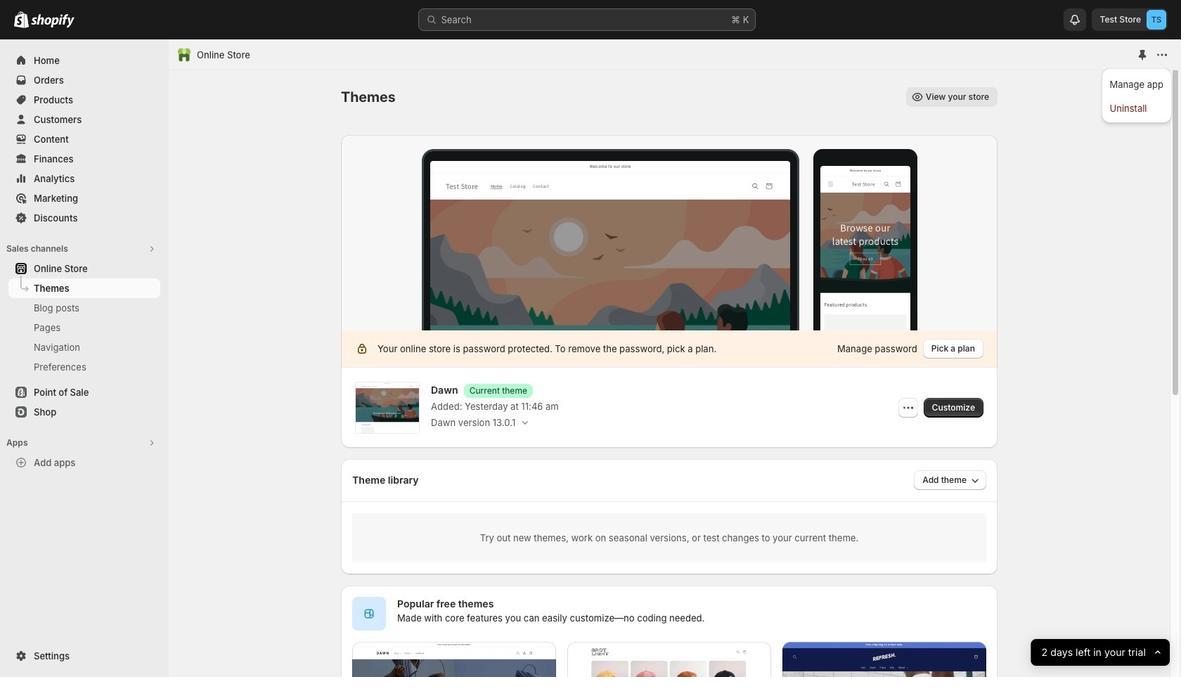 Task type: describe. For each thing, give the bounding box(es) containing it.
0 horizontal spatial shopify image
[[14, 11, 29, 28]]

test store image
[[1147, 10, 1167, 30]]

online store image
[[177, 48, 191, 62]]



Task type: vqa. For each thing, say whether or not it's contained in the screenshot.
the Search
no



Task type: locate. For each thing, give the bounding box(es) containing it.
1 horizontal spatial shopify image
[[31, 14, 75, 28]]

shopify image
[[14, 11, 29, 28], [31, 14, 75, 28]]



